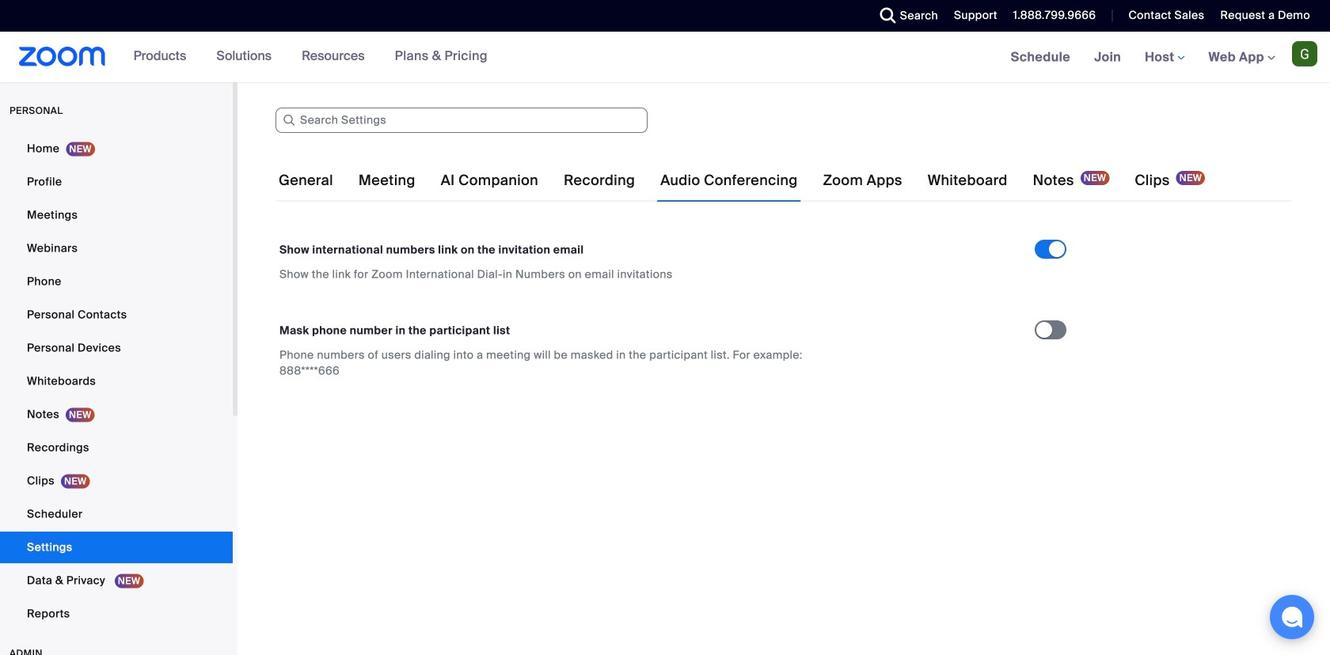 Task type: locate. For each thing, give the bounding box(es) containing it.
open chat image
[[1281, 607, 1304, 629]]

banner
[[0, 32, 1330, 84]]

zoom logo image
[[19, 47, 106, 67]]

meetings navigation
[[999, 32, 1330, 84]]

profile picture image
[[1292, 41, 1318, 67]]

tabs of my account settings page tab list
[[276, 158, 1209, 203]]

personal menu menu
[[0, 133, 233, 632]]



Task type: describe. For each thing, give the bounding box(es) containing it.
product information navigation
[[122, 32, 500, 82]]

Search Settings text field
[[276, 108, 648, 133]]



Task type: vqa. For each thing, say whether or not it's contained in the screenshot.
THE PERSONAL MENU Menu
yes



